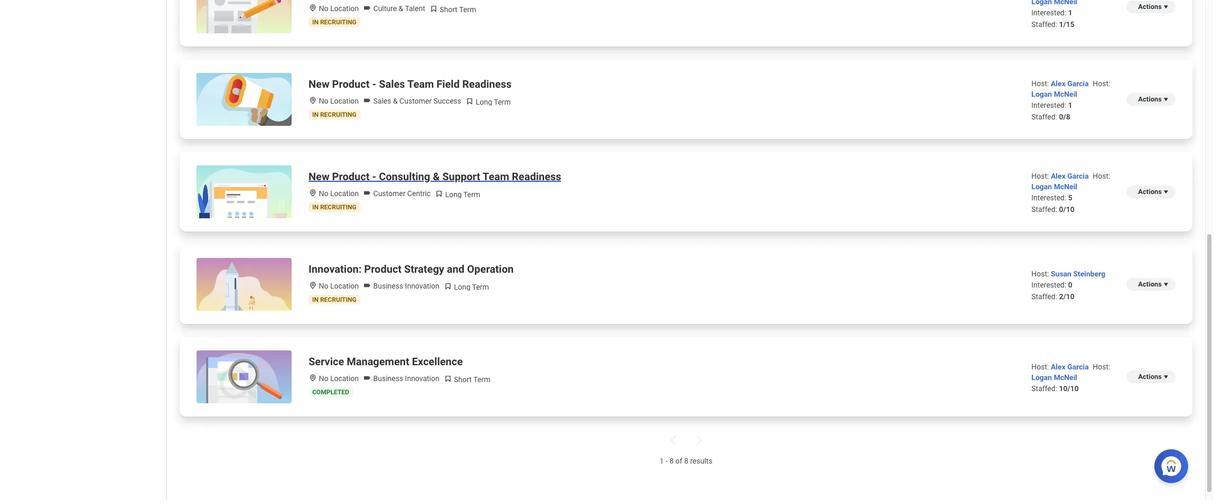 Task type: describe. For each thing, give the bounding box(es) containing it.
in for new product - consulting & support team readiness
[[312, 204, 319, 211]]

in for innovation: product strategy and operation
[[312, 296, 319, 303]]

staffed: inside host: alex garcia host: logan mcneil staffed: 10/10
[[1032, 384, 1058, 393]]

interested: inside the host: alex garcia host: logan mcneil interested: 5 staffed: 0/10
[[1032, 194, 1067, 202]]

actions for &
[[1139, 188, 1163, 196]]

no for innovation: product strategy and operation
[[319, 282, 329, 290]]

service management excellence link
[[309, 354, 463, 369]]

results
[[691, 457, 713, 465]]

short for culture & talent
[[440, 5, 458, 14]]

alex for new product - consulting & support team readiness
[[1052, 172, 1066, 180]]

in recruiting for innovation: product strategy and operation
[[312, 296, 357, 303]]

innovation for strategy
[[405, 282, 440, 290]]

3 logan mcneil button from the top
[[1032, 373, 1078, 382]]

media mylearning image for long term
[[466, 97, 474, 106]]

caret down image for service management excellence
[[1163, 373, 1171, 381]]

steinberg
[[1074, 270, 1106, 278]]

management
[[347, 355, 410, 368]]

- for consulting
[[372, 170, 377, 183]]

2 8 from the left
[[685, 457, 689, 465]]

staffed: inside interested: 1 staffed: 1/15
[[1032, 20, 1058, 29]]

0 vertical spatial team
[[408, 78, 434, 90]]

long for field
[[476, 98, 493, 106]]

caret down image for new product - sales team field readiness
[[1163, 95, 1171, 104]]

& for customer
[[393, 97, 398, 105]]

chevron left image
[[668, 434, 680, 447]]

actions button for new product - consulting & support team readiness
[[1127, 186, 1176, 198]]

long for support
[[446, 190, 462, 199]]

term for team
[[494, 98, 511, 106]]

strategy
[[404, 263, 445, 275]]

in for new product - sales team field readiness
[[312, 111, 319, 118]]

alex garcia button for team
[[1052, 172, 1091, 180]]

host: inside host: susan steinberg interested: 0 staffed: 2/10
[[1032, 270, 1050, 278]]

business for product
[[374, 282, 403, 290]]

1 - 8 of 8 results
[[660, 457, 713, 465]]

new product - consulting & support team readiness
[[309, 170, 562, 183]]

1 8 from the left
[[670, 457, 674, 465]]

tag image for and
[[363, 281, 372, 290]]

innovation: product strategy and operation link
[[309, 262, 514, 277]]

2 vertical spatial long term
[[452, 283, 489, 291]]

staffed: inside host: susan steinberg interested: 0 staffed: 2/10
[[1032, 292, 1058, 301]]

0
[[1069, 281, 1073, 289]]

5
[[1069, 194, 1073, 202]]

business for management
[[374, 374, 403, 383]]

1 caret down image from the top
[[1163, 3, 1171, 11]]

location image for new product - consulting & support team readiness
[[309, 189, 317, 197]]

& for talent
[[399, 4, 404, 13]]

long term for readiness
[[474, 98, 511, 106]]

host: alex garcia host: logan mcneil interested: 5 staffed: 0/10
[[1032, 172, 1111, 214]]

business innovation for management
[[372, 374, 440, 383]]

location for new product - sales team field readiness
[[330, 97, 359, 105]]

short term for business innovation
[[452, 375, 491, 384]]

staffed: inside host: alex garcia host: logan mcneil interested: 1 staffed: 0/8
[[1032, 113, 1058, 121]]

innovation for excellence
[[405, 374, 440, 383]]

2/10
[[1060, 292, 1075, 301]]

recruiting for new product - consulting & support team readiness
[[320, 204, 357, 211]]

product for consulting
[[332, 170, 370, 183]]

host: alex garcia host: logan mcneil interested: 1 staffed: 0/8
[[1032, 79, 1111, 121]]

1 vertical spatial readiness
[[512, 170, 562, 183]]

culture
[[374, 4, 397, 13]]

1 recruiting from the top
[[320, 19, 357, 26]]

short term for culture & talent
[[438, 5, 476, 14]]

support
[[443, 170, 481, 183]]

1 actions button from the top
[[1127, 1, 1176, 13]]

caret down image for new product - consulting & support team readiness
[[1163, 188, 1171, 196]]

service management excellence
[[309, 355, 463, 368]]

term for &
[[464, 190, 481, 199]]

in recruiting for new product - consulting & support team readiness
[[312, 204, 357, 211]]

no location for service management excellence
[[317, 374, 359, 383]]

mcneil for new product - consulting & support team readiness
[[1055, 182, 1078, 191]]

1 in from the top
[[312, 19, 319, 26]]

0 vertical spatial customer
[[400, 97, 432, 105]]

success
[[434, 97, 462, 105]]

host: susan steinberg interested: 0 staffed: 2/10
[[1032, 270, 1106, 301]]

2 vertical spatial long
[[454, 283, 471, 291]]

location for new product - consulting & support team readiness
[[330, 189, 359, 198]]

1 in recruiting from the top
[[312, 19, 357, 26]]

garcia for new product - consulting & support team readiness
[[1068, 172, 1090, 180]]

1/15
[[1060, 20, 1075, 29]]

interested: inside host: susan steinberg interested: 0 staffed: 2/10
[[1032, 281, 1067, 289]]

host: alex garcia host: logan mcneil staffed: 10/10
[[1032, 363, 1111, 393]]

long term for team
[[444, 190, 481, 199]]

no for new product - consulting & support team readiness
[[319, 189, 329, 198]]

operation
[[467, 263, 514, 275]]

2 vertical spatial media mylearning image
[[444, 375, 452, 383]]

0 vertical spatial readiness
[[463, 78, 512, 90]]

5 actions from the top
[[1139, 373, 1163, 381]]

staffed: inside the host: alex garcia host: logan mcneil interested: 5 staffed: 0/10
[[1032, 205, 1058, 214]]

caret down image for innovation: product strategy and operation
[[1163, 280, 1171, 289]]

centric
[[408, 189, 431, 198]]

alex for new product - sales team field readiness
[[1052, 79, 1066, 88]]



Task type: locate. For each thing, give the bounding box(es) containing it.
1 vertical spatial alex garcia button
[[1052, 172, 1091, 180]]

2 vertical spatial -
[[666, 457, 668, 465]]

- left of
[[666, 457, 668, 465]]

1 vertical spatial 1
[[1069, 101, 1073, 109]]

alex inside host: alex garcia host: logan mcneil interested: 1 staffed: 0/8
[[1052, 79, 1066, 88]]

business
[[374, 282, 403, 290], [374, 374, 403, 383]]

service
[[309, 355, 344, 368]]

1 actions button from the top
[[1127, 93, 1176, 106]]

host:
[[1032, 79, 1050, 88], [1094, 79, 1111, 88], [1032, 172, 1050, 180], [1094, 172, 1111, 180], [1032, 270, 1050, 278], [1032, 363, 1050, 371], [1094, 363, 1111, 371]]

term
[[459, 5, 476, 14], [494, 98, 511, 106], [464, 190, 481, 199], [472, 283, 489, 291], [474, 375, 491, 384]]

5 staffed: from the top
[[1032, 384, 1058, 393]]

tag image
[[363, 4, 372, 12], [363, 96, 372, 105], [363, 189, 372, 197], [363, 281, 372, 290], [363, 374, 372, 382]]

1 vertical spatial media mylearning image
[[466, 97, 474, 106]]

caret down image
[[1163, 188, 1171, 196], [1163, 373, 1171, 381]]

5 location from the top
[[330, 374, 359, 383]]

long term down "support"
[[444, 190, 481, 199]]

2 tag image from the top
[[363, 96, 372, 105]]

caret down image
[[1163, 3, 1171, 11], [1163, 95, 1171, 104], [1163, 280, 1171, 289]]

2 caret down image from the top
[[1163, 95, 1171, 104]]

8 left of
[[670, 457, 674, 465]]

business innovation down 'service management excellence' link
[[372, 374, 440, 383]]

no
[[319, 4, 329, 13], [319, 97, 329, 105], [319, 189, 329, 198], [319, 282, 329, 290], [319, 374, 329, 383]]

caret down image inside actions popup button
[[1163, 95, 1171, 104]]

staffed: left '0/8'
[[1032, 113, 1058, 121]]

customer
[[400, 97, 432, 105], [374, 189, 406, 198]]

interested: up '0/8'
[[1032, 101, 1067, 109]]

tag image for consulting
[[363, 189, 372, 197]]

media mylearning image down and
[[444, 282, 452, 291]]

sales & customer success
[[372, 97, 462, 105]]

media mylearning image
[[435, 190, 444, 198], [444, 282, 452, 291], [444, 375, 452, 383]]

0 vertical spatial caret down image
[[1163, 3, 1171, 11]]

media mylearning image for short term
[[430, 5, 438, 13]]

-
[[372, 78, 377, 90], [372, 170, 377, 183], [666, 457, 668, 465]]

staffed:
[[1032, 20, 1058, 29], [1032, 113, 1058, 121], [1032, 205, 1058, 214], [1032, 292, 1058, 301], [1032, 384, 1058, 393]]

2 recruiting from the top
[[320, 111, 357, 118]]

business innovation
[[372, 282, 440, 290], [372, 374, 440, 383]]

1
[[1069, 8, 1073, 17], [1069, 101, 1073, 109], [660, 457, 664, 465]]

1 vertical spatial customer
[[374, 189, 406, 198]]

1 garcia from the top
[[1068, 79, 1090, 88]]

4 interested: from the top
[[1032, 281, 1067, 289]]

- for sales
[[372, 78, 377, 90]]

2 vertical spatial &
[[433, 170, 440, 183]]

no location for new product - sales team field readiness
[[317, 97, 359, 105]]

no location for new product - consulting & support team readiness
[[317, 189, 359, 198]]

2 no location from the top
[[317, 97, 359, 105]]

interested: 1 staffed: 1/15
[[1032, 8, 1075, 29]]

2 vertical spatial logan
[[1032, 373, 1053, 382]]

garcia inside host: alex garcia host: logan mcneil interested: 1 staffed: 0/8
[[1068, 79, 1090, 88]]

logan mcneil button up 5
[[1032, 182, 1078, 191]]

media mylearning image right 'talent'
[[430, 5, 438, 13]]

1 logan mcneil button from the top
[[1032, 90, 1078, 98]]

4 location from the top
[[330, 282, 359, 290]]

actions button for new product - sales team field readiness
[[1127, 93, 1176, 106]]

field
[[437, 78, 460, 90]]

1 caret down image from the top
[[1163, 188, 1171, 196]]

1 left of
[[660, 457, 664, 465]]

1 location image from the top
[[309, 4, 317, 12]]

in recruiting
[[312, 19, 357, 26], [312, 111, 357, 118], [312, 204, 357, 211], [312, 296, 357, 303]]

0 horizontal spatial 8
[[670, 457, 674, 465]]

0 vertical spatial logan mcneil button
[[1032, 90, 1078, 98]]

2 logan from the top
[[1032, 182, 1053, 191]]

2 business from the top
[[374, 374, 403, 383]]

staffed: left the 1/15 on the top of page
[[1032, 20, 1058, 29]]

1 vertical spatial team
[[483, 170, 510, 183]]

alex garcia button up the 10/10
[[1052, 363, 1091, 371]]

0 vertical spatial mcneil
[[1055, 90, 1078, 98]]

1 horizontal spatial &
[[399, 4, 404, 13]]

mcneil up the 10/10
[[1055, 373, 1078, 382]]

talent
[[405, 4, 425, 13]]

actions button for service management excellence
[[1127, 371, 1176, 383]]

business down 'service management excellence' link
[[374, 374, 403, 383]]

2 actions button from the top
[[1127, 186, 1176, 198]]

1 vertical spatial actions button
[[1127, 186, 1176, 198]]

product
[[332, 78, 370, 90], [332, 170, 370, 183], [364, 263, 402, 275]]

2 in from the top
[[312, 111, 319, 118]]

alex
[[1052, 79, 1066, 88], [1052, 172, 1066, 180], [1052, 363, 1066, 371]]

garcia up '0/8'
[[1068, 79, 1090, 88]]

5 no location from the top
[[317, 374, 359, 383]]

1 new from the top
[[309, 78, 330, 90]]

team
[[408, 78, 434, 90], [483, 170, 510, 183]]

1 vertical spatial long
[[446, 190, 462, 199]]

0 vertical spatial media mylearning image
[[435, 190, 444, 198]]

alex garcia button up '0/8'
[[1052, 79, 1091, 88]]

0 vertical spatial &
[[399, 4, 404, 13]]

mcneil up '0/8'
[[1055, 90, 1078, 98]]

interested: inside interested: 1 staffed: 1/15
[[1032, 8, 1067, 17]]

logan inside host: alex garcia host: logan mcneil interested: 1 staffed: 0/8
[[1032, 90, 1053, 98]]

garcia up the 10/10
[[1068, 363, 1090, 371]]

1 horizontal spatial team
[[483, 170, 510, 183]]

sales up sales & customer success
[[379, 78, 405, 90]]

1 vertical spatial location image
[[309, 189, 317, 197]]

& down new product - sales team field readiness link
[[393, 97, 398, 105]]

2 logan mcneil button from the top
[[1032, 182, 1078, 191]]

3 alex from the top
[[1052, 363, 1066, 371]]

8 right of
[[685, 457, 689, 465]]

0 vertical spatial actions button
[[1127, 93, 1176, 106]]

2 vertical spatial caret down image
[[1163, 280, 1171, 289]]

2 new from the top
[[309, 170, 330, 183]]

business down innovation: product strategy and operation on the left bottom
[[374, 282, 403, 290]]

alex up '0/8'
[[1052, 79, 1066, 88]]

long term
[[474, 98, 511, 106], [444, 190, 481, 199], [452, 283, 489, 291]]

0 vertical spatial short term
[[438, 5, 476, 14]]

interested: up 0/10
[[1032, 194, 1067, 202]]

1 location image from the top
[[309, 96, 317, 105]]

0 vertical spatial business innovation
[[372, 282, 440, 290]]

2 location image from the top
[[309, 189, 317, 197]]

1 vertical spatial short term
[[452, 375, 491, 384]]

media mylearning image for consulting
[[435, 190, 444, 198]]

2 innovation from the top
[[405, 374, 440, 383]]

&
[[399, 4, 404, 13], [393, 97, 398, 105], [433, 170, 440, 183]]

garcia up 5
[[1068, 172, 1090, 180]]

logan for new product - sales team field readiness
[[1032, 90, 1053, 98]]

logan inside host: alex garcia host: logan mcneil staffed: 10/10
[[1032, 373, 1053, 382]]

long right success
[[476, 98, 493, 106]]

susan
[[1052, 270, 1072, 278]]

3 in from the top
[[312, 204, 319, 211]]

1 business innovation from the top
[[372, 282, 440, 290]]

4 in from the top
[[312, 296, 319, 303]]

logan mcneil button up '0/8'
[[1032, 90, 1078, 98]]

culture & talent
[[372, 4, 425, 13]]

2 vertical spatial actions button
[[1127, 371, 1176, 383]]

no location
[[317, 4, 359, 13], [317, 97, 359, 105], [317, 189, 359, 198], [317, 282, 359, 290], [317, 374, 359, 383]]

location for service management excellence
[[330, 374, 359, 383]]

staffed: left the 10/10
[[1032, 384, 1058, 393]]

location image for culture & talent
[[309, 4, 317, 12]]

0 vertical spatial logan
[[1032, 90, 1053, 98]]

3 mcneil from the top
[[1055, 373, 1078, 382]]

3 no from the top
[[319, 189, 329, 198]]

& inside new product - consulting & support team readiness link
[[433, 170, 440, 183]]

media mylearning image
[[430, 5, 438, 13], [466, 97, 474, 106]]

new
[[309, 78, 330, 90], [309, 170, 330, 183]]

4 tag image from the top
[[363, 281, 372, 290]]

actions button
[[1127, 1, 1176, 13], [1127, 278, 1176, 291], [1127, 371, 1176, 383]]

new product - sales team field readiness link
[[309, 77, 512, 91]]

0 horizontal spatial team
[[408, 78, 434, 90]]

2 business innovation from the top
[[372, 374, 440, 383]]

product for and
[[364, 263, 402, 275]]

3 no location from the top
[[317, 189, 359, 198]]

2 staffed: from the top
[[1032, 113, 1058, 121]]

location image
[[309, 4, 317, 12], [309, 374, 317, 382]]

recruiting for new product - sales team field readiness
[[320, 111, 357, 118]]

1 vertical spatial long term
[[444, 190, 481, 199]]

media mylearning image down excellence
[[444, 375, 452, 383]]

4 staffed: from the top
[[1032, 292, 1058, 301]]

1 vertical spatial media mylearning image
[[444, 282, 452, 291]]

media mylearning image down new product - consulting & support team readiness link
[[435, 190, 444, 198]]

tag image down innovation: product strategy and operation link
[[363, 281, 372, 290]]

1 vertical spatial business innovation
[[372, 374, 440, 383]]

3 in recruiting from the top
[[312, 204, 357, 211]]

0 vertical spatial business
[[374, 282, 403, 290]]

1 vertical spatial alex
[[1052, 172, 1066, 180]]

short
[[440, 5, 458, 14], [454, 375, 472, 384]]

1 up the 1/15 on the top of page
[[1069, 8, 1073, 17]]

innovation:
[[309, 263, 362, 275]]

susan steinberg button
[[1052, 270, 1106, 278]]

3 tag image from the top
[[363, 189, 372, 197]]

1 vertical spatial mcneil
[[1055, 182, 1078, 191]]

2 vertical spatial 1
[[660, 457, 664, 465]]

1 vertical spatial location image
[[309, 374, 317, 382]]

customer down new product - sales team field readiness at top left
[[400, 97, 432, 105]]

1 tag image from the top
[[363, 4, 372, 12]]

logan mcneil button up the 10/10
[[1032, 373, 1078, 382]]

readiness
[[463, 78, 512, 90], [512, 170, 562, 183]]

2 mcneil from the top
[[1055, 182, 1078, 191]]

1 innovation from the top
[[405, 282, 440, 290]]

1 interested: from the top
[[1032, 8, 1067, 17]]

tag image down management
[[363, 374, 372, 382]]

0 vertical spatial location image
[[309, 96, 317, 105]]

4 in recruiting from the top
[[312, 296, 357, 303]]

long down "support"
[[446, 190, 462, 199]]

staffed: left 0/10
[[1032, 205, 1058, 214]]

2 alex from the top
[[1052, 172, 1066, 180]]

1 vertical spatial innovation
[[405, 374, 440, 383]]

caret down image inside actions popup button
[[1163, 188, 1171, 196]]

short term right 'talent'
[[438, 5, 476, 14]]

5 tag image from the top
[[363, 374, 372, 382]]

actions for team
[[1139, 95, 1163, 103]]

& left "support"
[[433, 170, 440, 183]]

1 no location from the top
[[317, 4, 359, 13]]

consulting
[[379, 170, 430, 183]]

tag image left culture
[[363, 4, 372, 12]]

0 vertical spatial caret down image
[[1163, 188, 1171, 196]]

mcneil for new product - sales team field readiness
[[1055, 90, 1078, 98]]

1 vertical spatial garcia
[[1068, 172, 1090, 180]]

excellence
[[412, 355, 463, 368]]

3 staffed: from the top
[[1032, 205, 1058, 214]]

1 vertical spatial sales
[[374, 97, 392, 105]]

logan for new product - consulting & support team readiness
[[1032, 182, 1053, 191]]

3 caret down image from the top
[[1163, 280, 1171, 289]]

0 vertical spatial location image
[[309, 4, 317, 12]]

short term
[[438, 5, 476, 14], [452, 375, 491, 384]]

0 vertical spatial -
[[372, 78, 377, 90]]

3 actions from the top
[[1139, 188, 1163, 196]]

1 business from the top
[[374, 282, 403, 290]]

1 horizontal spatial 8
[[685, 457, 689, 465]]

tag image for sales
[[363, 96, 372, 105]]

0 vertical spatial product
[[332, 78, 370, 90]]

0 vertical spatial innovation
[[405, 282, 440, 290]]

1 mcneil from the top
[[1055, 90, 1078, 98]]

mcneil inside host: alex garcia host: logan mcneil staffed: 10/10
[[1055, 373, 1078, 382]]

2 location image from the top
[[309, 374, 317, 382]]

media mylearning image for and
[[444, 282, 452, 291]]

product for sales
[[332, 78, 370, 90]]

garcia inside the host: alex garcia host: logan mcneil interested: 5 staffed: 0/10
[[1068, 172, 1090, 180]]

4 no from the top
[[319, 282, 329, 290]]

interested: up the 1/15 on the top of page
[[1032, 8, 1067, 17]]

long
[[476, 98, 493, 106], [446, 190, 462, 199], [454, 283, 471, 291]]

4 no location from the top
[[317, 282, 359, 290]]

2 garcia from the top
[[1068, 172, 1090, 180]]

term for operation
[[472, 283, 489, 291]]

logan mcneil button for readiness
[[1032, 90, 1078, 98]]

innovation
[[405, 282, 440, 290], [405, 374, 440, 383]]

no location for innovation: product strategy and operation
[[317, 282, 359, 290]]

3 recruiting from the top
[[320, 204, 357, 211]]

garcia for new product - sales team field readiness
[[1068, 79, 1090, 88]]

location image for business innovation
[[309, 374, 317, 382]]

media mylearning image right success
[[466, 97, 474, 106]]

business innovation down innovation: product strategy and operation on the left bottom
[[372, 282, 440, 290]]

0 vertical spatial long
[[476, 98, 493, 106]]

2 caret down image from the top
[[1163, 373, 1171, 381]]

location image for new product - sales team field readiness
[[309, 96, 317, 105]]

2 interested: from the top
[[1032, 101, 1067, 109]]

2 vertical spatial alex garcia button
[[1052, 363, 1091, 371]]

actions button for innovation: product strategy and operation
[[1127, 278, 1176, 291]]

interested: inside host: alex garcia host: logan mcneil interested: 1 staffed: 0/8
[[1032, 101, 1067, 109]]

2 vertical spatial alex
[[1052, 363, 1066, 371]]

mcneil inside the host: alex garcia host: logan mcneil interested: 5 staffed: 0/10
[[1055, 182, 1078, 191]]

3 alex garcia button from the top
[[1052, 363, 1091, 371]]

location
[[330, 4, 359, 13], [330, 97, 359, 105], [330, 189, 359, 198], [330, 282, 359, 290], [330, 374, 359, 383]]

3 garcia from the top
[[1068, 363, 1090, 371]]

1 location from the top
[[330, 4, 359, 13]]

business innovation for product
[[372, 282, 440, 290]]

actions for operation
[[1139, 280, 1163, 288]]

customer down consulting
[[374, 189, 406, 198]]

0 horizontal spatial &
[[393, 97, 398, 105]]

8
[[670, 457, 674, 465], [685, 457, 689, 465]]

mcneil inside host: alex garcia host: logan mcneil interested: 1 staffed: 0/8
[[1055, 90, 1078, 98]]

alex garcia button for readiness
[[1052, 79, 1091, 88]]

alex inside the host: alex garcia host: logan mcneil interested: 5 staffed: 0/10
[[1052, 172, 1066, 180]]

innovation down excellence
[[405, 374, 440, 383]]

0 vertical spatial sales
[[379, 78, 405, 90]]

new product - sales team field readiness
[[309, 78, 512, 90]]

alex up the 10/10
[[1052, 363, 1066, 371]]

1 actions from the top
[[1139, 3, 1163, 11]]

customer centric
[[372, 189, 431, 198]]

1 vertical spatial short
[[454, 375, 472, 384]]

0 vertical spatial new
[[309, 78, 330, 90]]

short down excellence
[[454, 375, 472, 384]]

logan mcneil button for team
[[1032, 182, 1078, 191]]

1 staffed: from the top
[[1032, 20, 1058, 29]]

no for service management excellence
[[319, 374, 329, 383]]

new product - consulting & support team readiness link
[[309, 169, 562, 184]]

0/10
[[1060, 205, 1075, 214]]

1 vertical spatial business
[[374, 374, 403, 383]]

alex garcia button up 5
[[1052, 172, 1091, 180]]

long term down and
[[452, 283, 489, 291]]

0 vertical spatial alex garcia button
[[1052, 79, 1091, 88]]

2 location from the top
[[330, 97, 359, 105]]

1 inside interested: 1 staffed: 1/15
[[1069, 8, 1073, 17]]

0/8
[[1060, 113, 1071, 121]]

short term down excellence
[[452, 375, 491, 384]]

1 vertical spatial caret down image
[[1163, 373, 1171, 381]]

logan mcneil button
[[1032, 90, 1078, 98], [1032, 182, 1078, 191], [1032, 373, 1078, 382]]

garcia
[[1068, 79, 1090, 88], [1068, 172, 1090, 180], [1068, 363, 1090, 371]]

mcneil up 5
[[1055, 182, 1078, 191]]

alex inside host: alex garcia host: logan mcneil staffed: 10/10
[[1052, 363, 1066, 371]]

10/10
[[1060, 384, 1080, 393]]

3 actions button from the top
[[1127, 371, 1176, 383]]

sales down new product - sales team field readiness link
[[374, 97, 392, 105]]

2 no from the top
[[319, 97, 329, 105]]

in recruiting for new product - sales team field readiness
[[312, 111, 357, 118]]

2 horizontal spatial &
[[433, 170, 440, 183]]

interested:
[[1032, 8, 1067, 17], [1032, 101, 1067, 109], [1032, 194, 1067, 202], [1032, 281, 1067, 289]]

location image for innovation: product strategy and operation
[[309, 281, 317, 290]]

1 vertical spatial caret down image
[[1163, 95, 1171, 104]]

team right "support"
[[483, 170, 510, 183]]

1 vertical spatial logan mcneil button
[[1032, 182, 1078, 191]]

2 in recruiting from the top
[[312, 111, 357, 118]]

3 location from the top
[[330, 189, 359, 198]]

innovation: product strategy and operation
[[309, 263, 514, 275]]

1 vertical spatial &
[[393, 97, 398, 105]]

location for innovation: product strategy and operation
[[330, 282, 359, 290]]

1 inside host: alex garcia host: logan mcneil interested: 1 staffed: 0/8
[[1069, 101, 1073, 109]]

0 vertical spatial alex
[[1052, 79, 1066, 88]]

new for new product - sales team field readiness
[[309, 78, 330, 90]]

innovation down strategy
[[405, 282, 440, 290]]

alex up 0/10
[[1052, 172, 1066, 180]]

2 vertical spatial garcia
[[1068, 363, 1090, 371]]

1 logan from the top
[[1032, 90, 1053, 98]]

3 logan from the top
[[1032, 373, 1053, 382]]

location image
[[309, 96, 317, 105], [309, 189, 317, 197], [309, 281, 317, 290]]

3 location image from the top
[[309, 281, 317, 290]]

recruiting
[[320, 19, 357, 26], [320, 111, 357, 118], [320, 204, 357, 211], [320, 296, 357, 303]]

4 actions from the top
[[1139, 280, 1163, 288]]

2 alex garcia button from the top
[[1052, 172, 1091, 180]]

interested: down susan
[[1032, 281, 1067, 289]]

long down and
[[454, 283, 471, 291]]

& left 'talent'
[[399, 4, 404, 13]]

4 recruiting from the top
[[320, 296, 357, 303]]

garcia inside host: alex garcia host: logan mcneil staffed: 10/10
[[1068, 363, 1090, 371]]

1 vertical spatial new
[[309, 170, 330, 183]]

new for new product - consulting & support team readiness
[[309, 170, 330, 183]]

completed
[[312, 389, 349, 396]]

1 alex garcia button from the top
[[1052, 79, 1091, 88]]

alex garcia button
[[1052, 79, 1091, 88], [1052, 172, 1091, 180], [1052, 363, 1091, 371]]

of
[[676, 457, 683, 465]]

recruiting for innovation: product strategy and operation
[[320, 296, 357, 303]]

long term right success
[[474, 98, 511, 106]]

0 vertical spatial 1
[[1069, 8, 1073, 17]]

0 vertical spatial media mylearning image
[[430, 5, 438, 13]]

1 alex from the top
[[1052, 79, 1066, 88]]

0 vertical spatial garcia
[[1068, 79, 1090, 88]]

- up sales & customer success
[[372, 78, 377, 90]]

1 up '0/8'
[[1069, 101, 1073, 109]]

team up sales & customer success
[[408, 78, 434, 90]]

- left consulting
[[372, 170, 377, 183]]

1 vertical spatial -
[[372, 170, 377, 183]]

chevron right image
[[693, 434, 706, 447]]

2 vertical spatial product
[[364, 263, 402, 275]]

2 vertical spatial mcneil
[[1055, 373, 1078, 382]]

2 vertical spatial logan mcneil button
[[1032, 373, 1078, 382]]

5 no from the top
[[319, 374, 329, 383]]

tag image down new product - sales team field readiness link
[[363, 96, 372, 105]]

1 horizontal spatial media mylearning image
[[466, 97, 474, 106]]

actions
[[1139, 3, 1163, 11], [1139, 95, 1163, 103], [1139, 188, 1163, 196], [1139, 280, 1163, 288], [1139, 373, 1163, 381]]

0 vertical spatial actions button
[[1127, 1, 1176, 13]]

short for business innovation
[[454, 375, 472, 384]]

actions button
[[1127, 93, 1176, 106], [1127, 186, 1176, 198]]

1 vertical spatial actions button
[[1127, 278, 1176, 291]]

logan
[[1032, 90, 1053, 98], [1032, 182, 1053, 191], [1032, 373, 1053, 382]]

2 vertical spatial location image
[[309, 281, 317, 290]]

sales
[[379, 78, 405, 90], [374, 97, 392, 105]]

3 interested: from the top
[[1032, 194, 1067, 202]]

1 vertical spatial logan
[[1032, 182, 1053, 191]]

staffed: left 2/10
[[1032, 292, 1058, 301]]

0 vertical spatial short
[[440, 5, 458, 14]]

logan inside the host: alex garcia host: logan mcneil interested: 5 staffed: 0/10
[[1032, 182, 1053, 191]]

0 horizontal spatial media mylearning image
[[430, 5, 438, 13]]

in
[[312, 19, 319, 26], [312, 111, 319, 118], [312, 204, 319, 211], [312, 296, 319, 303]]

tag image left "centric"
[[363, 189, 372, 197]]

2 actions from the top
[[1139, 95, 1163, 103]]

and
[[447, 263, 465, 275]]

1 no from the top
[[319, 4, 329, 13]]

mcneil
[[1055, 90, 1078, 98], [1055, 182, 1078, 191], [1055, 373, 1078, 382]]

1 vertical spatial product
[[332, 170, 370, 183]]

0 vertical spatial long term
[[474, 98, 511, 106]]

no for new product - sales team field readiness
[[319, 97, 329, 105]]

short right 'talent'
[[440, 5, 458, 14]]

2 actions button from the top
[[1127, 278, 1176, 291]]



Task type: vqa. For each thing, say whether or not it's contained in the screenshot.
'item'
no



